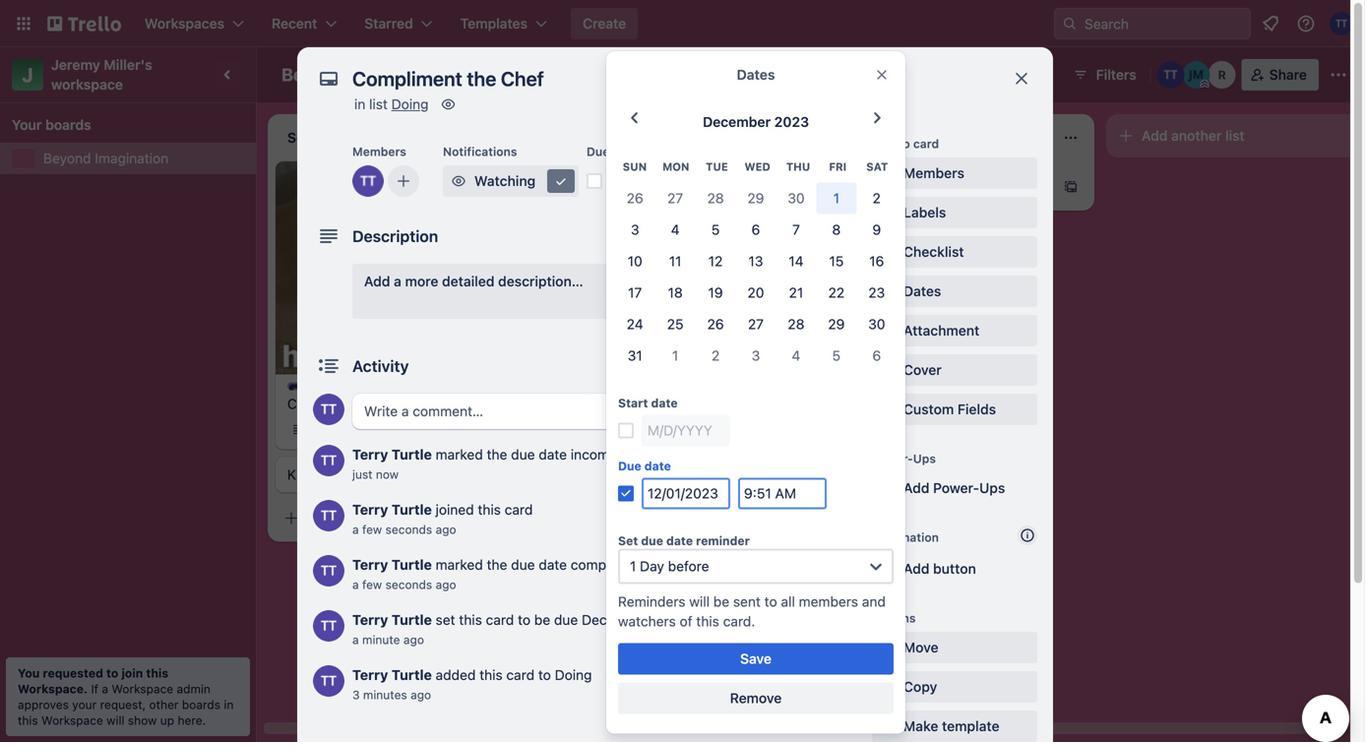 Task type: vqa. For each thing, say whether or not it's contained in the screenshot.
issues in the right of the page
no



Task type: describe. For each thing, give the bounding box(es) containing it.
29 for left 29 button
[[748, 190, 765, 206]]

9 button
[[857, 214, 897, 245]]

more
[[405, 273, 439, 289]]

date up before
[[667, 534, 693, 548]]

hide details link
[[752, 350, 855, 382]]

1 horizontal spatial 1 button
[[817, 182, 857, 214]]

next month image
[[866, 106, 889, 130]]

0 vertical spatial 5 button
[[696, 214, 736, 245]]

1 vertical spatial power-
[[933, 480, 980, 496]]

29 for the right 29 button
[[828, 316, 845, 332]]

0 vertical spatial 30 button
[[776, 182, 817, 214]]

another
[[1172, 127, 1222, 144]]

2023
[[775, 114, 809, 130]]

a down "kickoff meeting"
[[337, 510, 344, 526]]

move
[[904, 639, 939, 656]]

terry for marked the due date incomplete
[[352, 446, 388, 463]]

1 down instagram
[[378, 423, 383, 437]]

0 horizontal spatial 5
[[712, 221, 720, 238]]

in inside "if a workspace admin approves your request, other boards in this workspace will show up here."
[[224, 698, 234, 712]]

sun
[[623, 160, 647, 173]]

reminder
[[696, 534, 750, 548]]

miller's
[[104, 57, 152, 73]]

1 vertical spatial beyond
[[43, 150, 91, 166]]

1 vertical spatial 3 button
[[736, 340, 776, 371]]

compliment the chef
[[567, 226, 702, 242]]

star or unstar board image
[[471, 67, 487, 83]]

30 for 30 button to the top
[[788, 190, 805, 206]]

4 for the bottommost 4 button
[[792, 347, 801, 364]]

thinking
[[567, 183, 622, 199]]

0 vertical spatial members
[[352, 145, 407, 159]]

1 vertical spatial add a card button
[[555, 289, 776, 321]]

1 horizontal spatial 29 button
[[817, 308, 857, 340]]

a left more on the left of page
[[394, 273, 402, 289]]

terry turtle (terryturtle) image left minutes
[[313, 666, 345, 697]]

the for marked the due date complete
[[487, 557, 507, 573]]

sm image for labels
[[878, 203, 898, 223]]

23
[[869, 284, 885, 301]]

add down kickoff in the bottom left of the page
[[307, 510, 333, 526]]

filters button
[[1067, 59, 1143, 91]]

workspace
[[51, 76, 123, 93]]

up
[[160, 714, 174, 728]]

1 horizontal spatial 30 button
[[857, 308, 897, 340]]

a inside the terry turtle marked the due date complete a few seconds ago
[[352, 578, 359, 592]]

compliment
[[567, 226, 644, 242]]

ago inside the terry turtle set this card to be due dec 1 at 9:51 am a minute ago
[[404, 633, 424, 647]]

december
[[703, 114, 771, 130]]

back to home image
[[47, 8, 121, 39]]

13 button
[[736, 245, 776, 277]]

dec 1 at 9:51 am button
[[606, 165, 759, 197]]

Write a comment text field
[[352, 394, 857, 429]]

0 vertical spatial due date
[[587, 145, 639, 159]]

0 horizontal spatial 6 button
[[736, 214, 776, 245]]

show menu image
[[1329, 65, 1349, 85]]

terry turtle (terryturtle) image down "kickoff meeting"
[[313, 555, 345, 587]]

your boards
[[12, 117, 91, 133]]

1 horizontal spatial workspace
[[112, 682, 173, 696]]

10
[[628, 253, 643, 269]]

fields
[[958, 401, 996, 417]]

custom fields button
[[872, 400, 1038, 419]]

1 down 25 button
[[672, 347, 679, 364]]

board link
[[534, 59, 618, 91]]

sm image for make template
[[878, 717, 898, 736]]

share
[[1270, 66, 1307, 83]]

custom
[[904, 401, 954, 417]]

1 vertical spatial 26 button
[[696, 308, 736, 340]]

checklist
[[904, 244, 964, 260]]

1 vertical spatial 6 button
[[857, 340, 897, 371]]

terry turtle (terryturtle) image left just
[[313, 445, 345, 477]]

before
[[668, 558, 709, 574]]

terry for marked the due date complete
[[352, 557, 388, 573]]

workspace visible image
[[506, 67, 522, 83]]

this inside terry turtle joined this card a few seconds ago
[[478, 502, 501, 518]]

0 horizontal spatial sm image
[[439, 95, 458, 114]]

terry turtle (terryturtle) image inside the primary element
[[1330, 12, 1354, 35]]

to inside reminders will be sent to all members and watchers of this card.
[[765, 593, 777, 610]]

1 horizontal spatial due
[[618, 459, 642, 473]]

and
[[862, 593, 886, 610]]

25
[[667, 316, 684, 332]]

template
[[942, 718, 1000, 734]]

rubyanndersson (rubyanndersson) image
[[1209, 61, 1236, 89]]

requested
[[43, 667, 103, 680]]

watching button
[[443, 165, 579, 197]]

j
[[22, 63, 33, 86]]

date inside the terry turtle marked the due date complete a few seconds ago
[[539, 557, 567, 573]]

compliment the chef link
[[567, 224, 795, 244]]

1 horizontal spatial 27 button
[[736, 308, 776, 340]]

detailed
[[442, 273, 495, 289]]

set
[[436, 612, 455, 628]]

add up sat on the right
[[872, 137, 895, 151]]

turtle for joined this card
[[392, 502, 432, 518]]

will inside "if a workspace admin approves your request, other boards in this workspace will show up here."
[[107, 714, 125, 728]]

0 vertical spatial 3
[[631, 221, 639, 238]]

18
[[668, 284, 683, 301]]

31
[[628, 347, 643, 364]]

date right incomplete at bottom
[[645, 459, 671, 473]]

1 vertical spatial 28 button
[[776, 308, 817, 340]]

thinking link
[[567, 181, 795, 201]]

cover
[[904, 362, 942, 378]]

be inside reminders will be sent to all members and watchers of this card.
[[714, 593, 730, 610]]

add inside add a more detailed description… link
[[364, 273, 390, 289]]

approves
[[18, 698, 69, 712]]

save
[[740, 651, 772, 667]]

card.
[[723, 613, 755, 629]]

start
[[618, 396, 648, 410]]

turtle for marked the due date complete
[[392, 557, 432, 573]]

few inside the terry turtle marked the due date complete a few seconds ago
[[362, 578, 382, 592]]

dec 1
[[591, 253, 621, 267]]

9:51 inside the terry turtle set this card to be due dec 1 at 9:51 am a minute ago
[[637, 612, 664, 628]]

0 horizontal spatial imagination
[[95, 150, 169, 166]]

your boards with 1 items element
[[12, 113, 234, 137]]

0 horizontal spatial list
[[369, 96, 388, 112]]

dates inside dates button
[[904, 283, 942, 299]]

share button
[[1242, 59, 1319, 91]]

2 horizontal spatial terry turtle (terryturtle) image
[[1157, 61, 1185, 89]]

a left 17
[[616, 297, 624, 313]]

dec 1 at 9:51 am
[[618, 173, 727, 189]]

1 down create instagram
[[339, 423, 344, 437]]

boards inside 'element'
[[45, 117, 91, 133]]

card inside terry turtle added this card to doing 3 minutes ago
[[506, 667, 535, 683]]

if a workspace admin approves your request, other boards in this workspace will show up here.
[[18, 682, 234, 728]]

attachment
[[904, 322, 980, 339]]

19 button
[[696, 277, 736, 308]]

add button button
[[872, 553, 1038, 585]]

terry turtle (terryturtle) image left minute
[[313, 610, 345, 642]]

close popover image
[[874, 67, 890, 83]]

8 button
[[817, 214, 857, 245]]

add members to card image
[[396, 171, 412, 191]]

terry for set this card to be due dec 1 at 9:51 am
[[352, 612, 388, 628]]

2 horizontal spatial 3
[[752, 347, 760, 364]]

0 vertical spatial the
[[648, 226, 668, 242]]

0 horizontal spatial terry turtle (terryturtle) image
[[313, 500, 345, 532]]

4 for topmost 4 button
[[671, 221, 680, 238]]

add left 17 button
[[587, 297, 613, 313]]

2 m/d/yyyy text field from the top
[[642, 478, 731, 509]]

2 horizontal spatial add a card button
[[835, 171, 1055, 203]]

add inside add another list button
[[1142, 127, 1168, 144]]

1 vertical spatial terry turtle (terryturtle) image
[[352, 165, 384, 197]]

28 for 28 button to the top
[[707, 190, 724, 206]]

1 vertical spatial ups
[[980, 480, 1006, 496]]

13
[[749, 253, 763, 269]]

dec inside the terry turtle set this card to be due dec 1 at 9:51 am a minute ago
[[582, 612, 607, 628]]

sm image for move
[[878, 638, 898, 658]]

the for marked the due date incomplete
[[487, 446, 507, 463]]

3 minutes ago link
[[352, 688, 431, 702]]

add power-ups link
[[872, 473, 1038, 504]]

a down add to card in the top of the page
[[896, 179, 904, 195]]

12
[[709, 253, 723, 269]]

beyond imagination link
[[43, 149, 244, 168]]

0 horizontal spatial 29 button
[[736, 182, 776, 214]]

turtle for added this card to doing
[[392, 667, 432, 683]]

sm image for checklist
[[878, 242, 898, 262]]

date right 'start' in the bottom left of the page
[[651, 396, 678, 410]]

7 button
[[776, 214, 817, 245]]

due inside the terry turtle marked the due date incomplete just now
[[511, 446, 535, 463]]

members
[[799, 593, 859, 610]]

6 for the bottom 6 button
[[873, 347, 881, 364]]

1 m/d/yyyy text field from the top
[[642, 415, 731, 446]]

7
[[793, 221, 800, 238]]

1 horizontal spatial in
[[354, 96, 366, 112]]

add down sat on the right
[[866, 179, 892, 195]]

to up the members link
[[899, 137, 910, 151]]

add a more detailed description…
[[364, 273, 583, 289]]

1 day before
[[630, 558, 709, 574]]

0 vertical spatial 28 button
[[696, 182, 736, 214]]

automation
[[872, 531, 939, 544]]

20
[[748, 284, 764, 301]]

3 inside terry turtle added this card to doing 3 minutes ago
[[352, 688, 360, 702]]

to inside the terry turtle set this card to be due dec 1 at 9:51 am a minute ago
[[518, 612, 531, 628]]

1 vertical spatial 4 button
[[776, 340, 817, 371]]

december 2023
[[703, 114, 809, 130]]

watching
[[475, 173, 536, 189]]

Mark due date as complete checkbox
[[587, 173, 603, 189]]

due inside the terry turtle set this card to be due dec 1 at 9:51 am a minute ago
[[554, 612, 578, 628]]

jeremy miller's workspace
[[51, 57, 156, 93]]

beyond imagination inside beyond imagination link
[[43, 150, 169, 166]]

start date
[[618, 396, 678, 410]]

at inside button
[[658, 173, 670, 189]]

search image
[[1062, 16, 1078, 32]]

jeremy miller (jeremymiller198) image
[[1183, 61, 1211, 89]]

0 horizontal spatial add a card button
[[276, 503, 496, 534]]

14 button
[[776, 245, 817, 277]]

set due date reminder
[[618, 534, 750, 548]]

1 vertical spatial members
[[904, 165, 965, 181]]

dates button
[[872, 276, 1038, 307]]

card up 24
[[628, 297, 657, 313]]

11 button
[[655, 245, 696, 277]]

labels
[[904, 204, 946, 221]]

reminders will be sent to all members and watchers of this card.
[[618, 593, 886, 629]]

incomplete
[[571, 446, 641, 463]]

27 for 27 button to the left
[[668, 190, 683, 206]]

1 left day
[[630, 558, 636, 574]]

add a more detailed description… link
[[352, 264, 857, 319]]

turtle for set this card to be due dec 1 at 9:51 am
[[392, 612, 432, 628]]

doing inside terry turtle added this card to doing 3 minutes ago
[[555, 667, 592, 683]]

kickoff
[[287, 467, 332, 483]]

31 button
[[615, 340, 655, 371]]

this inside the terry turtle set this card to be due dec 1 at 9:51 am a minute ago
[[459, 612, 482, 628]]

imagination inside 'board name' text field
[[349, 64, 449, 85]]

thoughts
[[587, 170, 641, 184]]

1 horizontal spatial add a card
[[587, 297, 657, 313]]

create for create
[[583, 15, 626, 32]]

this inside you requested to join this workspace.
[[146, 667, 169, 680]]

dec for dec 1 at 9:51 am
[[618, 173, 644, 189]]



Task type: locate. For each thing, give the bounding box(es) containing it.
this down approves
[[18, 714, 38, 728]]

1 few from the top
[[362, 523, 382, 537]]

Board name text field
[[272, 59, 459, 91]]

turtle inside terry turtle joined this card a few seconds ago
[[392, 502, 432, 518]]

dec down compliment
[[591, 253, 613, 267]]

a inside terry turtle joined this card a few seconds ago
[[352, 523, 359, 537]]

ago down joined
[[436, 523, 456, 537]]

you requested to join this workspace.
[[18, 667, 169, 696]]

10 button
[[615, 245, 655, 277]]

0 vertical spatial 27
[[668, 190, 683, 206]]

a few seconds ago link down joined
[[352, 523, 456, 537]]

2 button up 9
[[857, 182, 897, 214]]

0 horizontal spatial 2 button
[[696, 340, 736, 371]]

be
[[714, 593, 730, 610], [534, 612, 550, 628]]

sm image inside move link
[[878, 638, 898, 658]]

sm image right the doing link
[[439, 95, 458, 114]]

1 vertical spatial 2
[[712, 347, 720, 364]]

beyond imagination inside 'board name' text field
[[282, 64, 449, 85]]

1 terry from the top
[[352, 446, 388, 463]]

workspace.
[[18, 682, 88, 696]]

terry for added this card to doing
[[352, 667, 388, 683]]

1 vertical spatial 2 button
[[696, 340, 736, 371]]

add left more on the left of page
[[364, 273, 390, 289]]

this inside reminders will be sent to all members and watchers of this card.
[[696, 613, 720, 629]]

None text field
[[343, 61, 992, 96]]

1 horizontal spatial add a card button
[[555, 289, 776, 321]]

sm image inside labels link
[[878, 203, 898, 223]]

to inside you requested to join this workspace.
[[106, 667, 118, 680]]

29 button down 'wed'
[[736, 182, 776, 214]]

0 horizontal spatial 29
[[748, 190, 765, 206]]

22
[[829, 284, 845, 301]]

this inside "if a workspace admin approves your request, other boards in this workspace will show up here."
[[18, 714, 38, 728]]

0 vertical spatial 3 button
[[615, 214, 655, 245]]

1 vertical spatial be
[[534, 612, 550, 628]]

r button
[[1209, 61, 1236, 89]]

2 terry from the top
[[352, 502, 388, 518]]

sm image inside "cover" link
[[878, 360, 898, 380]]

create for create instagram
[[287, 396, 330, 412]]

minute
[[362, 633, 400, 647]]

1 horizontal spatial boards
[[182, 698, 221, 712]]

3 terry from the top
[[352, 557, 388, 573]]

actions
[[872, 611, 916, 625]]

instagram
[[333, 396, 397, 412]]

1 vertical spatial 28
[[788, 316, 805, 332]]

ago inside terry turtle joined this card a few seconds ago
[[436, 523, 456, 537]]

doing down the terry turtle set this card to be due dec 1 at 9:51 am a minute ago
[[555, 667, 592, 683]]

0 horizontal spatial 27 button
[[655, 182, 696, 214]]

0 vertical spatial dates
[[737, 66, 775, 83]]

ups
[[913, 452, 936, 466], [980, 480, 1006, 496]]

ago inside the terry turtle marked the due date complete a few seconds ago
[[436, 578, 456, 592]]

add a card up 24
[[587, 297, 657, 313]]

sm image inside watching button
[[449, 171, 469, 191]]

2 for bottom 2 'button'
[[712, 347, 720, 364]]

set
[[618, 534, 638, 548]]

sm image
[[449, 171, 469, 191], [878, 203, 898, 223], [878, 242, 898, 262], [878, 360, 898, 380], [878, 638, 898, 658], [878, 677, 898, 697], [878, 717, 898, 736]]

30
[[788, 190, 805, 206], [868, 316, 886, 332]]

automation image
[[1032, 59, 1059, 87]]

9:51 inside button
[[674, 173, 702, 189]]

0 horizontal spatial 3 button
[[615, 214, 655, 245]]

to inside terry turtle added this card to doing 3 minutes ago
[[538, 667, 551, 683]]

1 horizontal spatial will
[[689, 593, 710, 610]]

14
[[789, 253, 804, 269]]

sm image left mark due date as complete option
[[551, 171, 571, 191]]

1 vertical spatial workspace
[[41, 714, 103, 728]]

0 horizontal spatial dates
[[737, 66, 775, 83]]

a few seconds ago link for joined this card
[[352, 523, 456, 537]]

1 inside the terry turtle set this card to be due dec 1 at 9:51 am a minute ago
[[611, 612, 617, 628]]

just now link
[[352, 468, 399, 481]]

add another list button
[[1107, 114, 1366, 158]]

0 vertical spatial 26 button
[[615, 182, 655, 214]]

notifications
[[443, 145, 517, 159]]

sm image for watching
[[449, 171, 469, 191]]

few down just now link
[[362, 523, 382, 537]]

hide details
[[764, 358, 843, 374]]

2 down sat on the right
[[873, 190, 881, 206]]

0 notifications image
[[1259, 12, 1283, 35]]

1 horizontal spatial beyond imagination
[[282, 64, 449, 85]]

1 vertical spatial due
[[618, 459, 642, 473]]

1 vertical spatial create
[[287, 396, 330, 412]]

M/D/YYYY text field
[[642, 415, 731, 446], [642, 478, 731, 509]]

30 for the rightmost 30 button
[[868, 316, 886, 332]]

create from template… image for middle add a card 'button'
[[784, 297, 799, 313]]

sm image inside checklist link
[[878, 242, 898, 262]]

am inside the terry turtle set this card to be due dec 1 at 9:51 am a minute ago
[[668, 612, 689, 628]]

30 down the thu on the right of page
[[788, 190, 805, 206]]

add
[[1142, 127, 1168, 144], [872, 137, 895, 151], [866, 179, 892, 195], [364, 273, 390, 289], [587, 297, 613, 313], [904, 480, 930, 496], [307, 510, 333, 526], [904, 561, 930, 577]]

card down the terry turtle marked the due date complete a few seconds ago
[[486, 612, 514, 628]]

terry turtle (terryturtle) image up the terry turtle marked the due date incomplete just now
[[496, 418, 520, 441]]

1 horizontal spatial be
[[714, 593, 730, 610]]

turtle down terry turtle joined this card a few seconds ago
[[392, 557, 432, 573]]

create from template… image for leftmost add a card 'button'
[[504, 510, 520, 526]]

0 vertical spatial add a card button
[[835, 171, 1055, 203]]

0 horizontal spatial beyond
[[43, 150, 91, 166]]

card inside the terry turtle set this card to be due dec 1 at 9:51 am a minute ago
[[486, 612, 514, 628]]

4
[[671, 221, 680, 238], [792, 347, 801, 364]]

0 horizontal spatial beyond imagination
[[43, 150, 169, 166]]

27 button down mon
[[655, 182, 696, 214]]

am down reminders
[[668, 612, 689, 628]]

1 vertical spatial 27 button
[[736, 308, 776, 340]]

list inside add another list button
[[1226, 127, 1245, 144]]

27 down dec 1 at 9:51 am
[[668, 190, 683, 206]]

add another list
[[1142, 127, 1245, 144]]

color: bold red, title: "thoughts" element
[[567, 169, 641, 184]]

1 horizontal spatial 5
[[833, 347, 841, 364]]

0 vertical spatial 9:51
[[674, 173, 702, 189]]

card up the members link
[[913, 137, 939, 151]]

0 vertical spatial 29 button
[[736, 182, 776, 214]]

checklist link
[[872, 236, 1038, 268]]

Dec 1 checkbox
[[567, 248, 627, 272]]

0 horizontal spatial create
[[287, 396, 330, 412]]

28 button down tue in the right of the page
[[696, 182, 736, 214]]

3 button up 10
[[615, 214, 655, 245]]

add a card for rightmost add a card 'button'
[[866, 179, 936, 195]]

27 for right 27 button
[[748, 316, 764, 332]]

will inside reminders will be sent to all members and watchers of this card.
[[689, 593, 710, 610]]

6 for 6 button to the left
[[752, 221, 760, 238]]

24
[[627, 316, 644, 332]]

date up sun
[[613, 145, 639, 159]]

wed
[[745, 160, 771, 173]]

doing link
[[391, 96, 429, 112]]

this right set
[[459, 612, 482, 628]]

1 seconds from the top
[[386, 523, 432, 537]]

1 vertical spatial dec
[[591, 253, 613, 267]]

card down the terry turtle set this card to be due dec 1 at 9:51 am a minute ago
[[506, 667, 535, 683]]

other
[[149, 698, 179, 712]]

1 vertical spatial 30 button
[[857, 308, 897, 340]]

0 horizontal spatial 9:51
[[637, 612, 664, 628]]

5 terry from the top
[[352, 667, 388, 683]]

0 horizontal spatial boards
[[45, 117, 91, 133]]

beyond imagination up in list doing
[[282, 64, 449, 85]]

turtle inside the terry turtle marked the due date incomplete just now
[[392, 446, 432, 463]]

5
[[712, 221, 720, 238], [833, 347, 841, 364]]

sm image down the notifications
[[449, 171, 469, 191]]

beyond imagination
[[282, 64, 449, 85], [43, 150, 169, 166]]

tue
[[706, 160, 728, 173]]

terry turtle (terryturtle) image right open information menu icon
[[1330, 12, 1354, 35]]

power ups image
[[1004, 67, 1020, 83]]

a down meeting
[[352, 523, 359, 537]]

terry turtle marked the due date complete a few seconds ago
[[352, 557, 630, 592]]

4 terry from the top
[[352, 612, 388, 628]]

card inside terry turtle joined this card a few seconds ago
[[505, 502, 533, 518]]

seconds inside the terry turtle marked the due date complete a few seconds ago
[[386, 578, 432, 592]]

your
[[12, 117, 42, 133]]

ups up add power-ups
[[913, 452, 936, 466]]

marked inside the terry turtle marked the due date incomplete just now
[[436, 446, 483, 463]]

due inside the terry turtle marked the due date complete a few seconds ago
[[511, 557, 535, 573]]

3 left minutes
[[352, 688, 360, 702]]

terry turtle set this card to be due dec 1 at 9:51 am a minute ago
[[352, 612, 689, 647]]

turtle up 3 minutes ago link
[[392, 667, 432, 683]]

4 button
[[655, 214, 696, 245], [776, 340, 817, 371]]

the up terry turtle joined this card a few seconds ago
[[487, 446, 507, 463]]

sm image inside the members link
[[878, 163, 898, 183]]

27
[[668, 190, 683, 206], [748, 316, 764, 332]]

boards down admin
[[182, 698, 221, 712]]

0 vertical spatial 26
[[627, 190, 644, 206]]

0 vertical spatial am
[[706, 173, 727, 189]]

r
[[1218, 68, 1227, 82]]

add button
[[904, 561, 976, 577]]

dec inside option
[[591, 253, 613, 267]]

26 down thoughts
[[627, 190, 644, 206]]

workspace down 'your'
[[41, 714, 103, 728]]

1 vertical spatial m/d/yyyy text field
[[642, 478, 731, 509]]

30 down 23 button
[[868, 316, 886, 332]]

labels link
[[872, 197, 1038, 228]]

2 a few seconds ago link from the top
[[352, 578, 456, 592]]

0 vertical spatial 4 button
[[655, 214, 696, 245]]

1 a few seconds ago link from the top
[[352, 523, 456, 537]]

seconds inside terry turtle joined this card a few seconds ago
[[386, 523, 432, 537]]

1 horizontal spatial create
[[583, 15, 626, 32]]

ago right minutes
[[411, 688, 431, 702]]

in down 'board name' text field
[[354, 96, 366, 112]]

0 vertical spatial dec
[[618, 173, 644, 189]]

ago right minute
[[404, 633, 424, 647]]

0 vertical spatial boards
[[45, 117, 91, 133]]

will
[[689, 593, 710, 610], [107, 714, 125, 728]]

add power-ups
[[904, 480, 1006, 496]]

0 vertical spatial ups
[[913, 452, 936, 466]]

1 horizontal spatial 2
[[873, 190, 881, 206]]

marked for marked the due date complete
[[436, 557, 483, 573]]

30 button up the 7
[[776, 182, 817, 214]]

0 horizontal spatial 4 button
[[655, 214, 696, 245]]

2 turtle from the top
[[392, 502, 432, 518]]

add inside the add power-ups link
[[904, 480, 930, 496]]

jeremy
[[51, 57, 100, 73]]

a few seconds ago link for marked the due date complete
[[352, 578, 456, 592]]

sm image for copy
[[878, 677, 898, 697]]

0 horizontal spatial 5 button
[[696, 214, 736, 245]]

1 vertical spatial 3
[[752, 347, 760, 364]]

21
[[789, 284, 804, 301]]

add a card for leftmost add a card 'button'
[[307, 510, 377, 526]]

fri
[[829, 160, 847, 173]]

26 button down 19
[[696, 308, 736, 340]]

sm image inside watching button
[[551, 171, 571, 191]]

1 vertical spatial 5 button
[[817, 340, 857, 371]]

to down the terry turtle marked the due date complete a few seconds ago
[[518, 612, 531, 628]]

24 button
[[615, 308, 655, 340]]

sat
[[867, 160, 888, 173]]

due down write a comment 'text box'
[[618, 459, 642, 473]]

0 vertical spatial 2
[[873, 190, 881, 206]]

0 horizontal spatial doing
[[391, 96, 429, 112]]

1 horizontal spatial 26
[[707, 316, 724, 332]]

create from template… image down the terry turtle marked the due date incomplete just now
[[504, 510, 520, 526]]

at
[[658, 173, 670, 189], [621, 612, 633, 628]]

2 vertical spatial terry turtle (terryturtle) image
[[313, 500, 345, 532]]

am inside button
[[706, 173, 727, 189]]

due left incomplete at bottom
[[511, 446, 535, 463]]

seconds down kickoff meeting link
[[386, 523, 432, 537]]

2 marked from the top
[[436, 557, 483, 573]]

color: purple, title: none image
[[287, 382, 327, 390]]

reminders
[[618, 593, 686, 610]]

0 vertical spatial 1 button
[[817, 182, 857, 214]]

0 vertical spatial a few seconds ago link
[[352, 523, 456, 537]]

open information menu image
[[1297, 14, 1316, 33]]

16 button
[[857, 245, 897, 277]]

turtle inside the terry turtle marked the due date complete a few seconds ago
[[392, 557, 432, 573]]

at inside the terry turtle set this card to be due dec 1 at 9:51 am a minute ago
[[621, 612, 633, 628]]

sm image inside make template link
[[878, 717, 898, 736]]

date
[[613, 145, 639, 159], [651, 396, 678, 410], [539, 446, 567, 463], [645, 459, 671, 473], [667, 534, 693, 548], [539, 557, 567, 573]]

you
[[18, 667, 40, 680]]

remove button
[[618, 683, 894, 714]]

attachment button
[[872, 315, 1038, 347]]

turtle up kickoff meeting link
[[392, 446, 432, 463]]

dec left watchers
[[582, 612, 607, 628]]

terry turtle (terryturtle) image
[[1330, 12, 1354, 35], [776, 248, 799, 272], [313, 394, 345, 425], [496, 418, 520, 441], [313, 445, 345, 477], [313, 555, 345, 587], [313, 610, 345, 642], [313, 666, 345, 697]]

0 vertical spatial marked
[[436, 446, 483, 463]]

boards inside "if a workspace admin approves your request, other boards in this workspace will show up here."
[[182, 698, 221, 712]]

doing
[[391, 96, 429, 112], [555, 667, 592, 683]]

turtle down kickoff meeting link
[[392, 502, 432, 518]]

due right set
[[641, 534, 663, 548]]

Search field
[[1078, 9, 1250, 38]]

2
[[873, 190, 881, 206], [712, 347, 720, 364]]

be inside the terry turtle set this card to be due dec 1 at 9:51 am a minute ago
[[534, 612, 550, 628]]

this inside terry turtle added this card to doing 3 minutes ago
[[480, 667, 503, 683]]

date inside the terry turtle marked the due date incomplete just now
[[539, 446, 567, 463]]

terry turtle added this card to doing 3 minutes ago
[[352, 667, 592, 702]]

sm image left cover
[[878, 360, 898, 380]]

create inside button
[[583, 15, 626, 32]]

here.
[[178, 714, 206, 728]]

add down power-ups
[[904, 480, 930, 496]]

chef
[[672, 226, 702, 242]]

2 few from the top
[[362, 578, 382, 592]]

1 vertical spatial few
[[362, 578, 382, 592]]

marked inside the terry turtle marked the due date complete a few seconds ago
[[436, 557, 483, 573]]

1 horizontal spatial am
[[706, 173, 727, 189]]

members up labels at the right
[[904, 165, 965, 181]]

beyond imagination down "your boards with 1 items" 'element'
[[43, 150, 169, 166]]

2 seconds from the top
[[386, 578, 432, 592]]

1 vertical spatial beyond imagination
[[43, 150, 169, 166]]

mon
[[663, 160, 690, 173]]

5 button up 12
[[696, 214, 736, 245]]

card up labels at the right
[[907, 179, 936, 195]]

28 down 21 button
[[788, 316, 805, 332]]

will down request,
[[107, 714, 125, 728]]

0 vertical spatial power-
[[872, 452, 913, 466]]

0 vertical spatial beyond
[[282, 64, 345, 85]]

0 vertical spatial 29
[[748, 190, 765, 206]]

terry inside terry turtle joined this card a few seconds ago
[[352, 502, 388, 518]]

17 button
[[615, 277, 655, 308]]

0 horizontal spatial am
[[668, 612, 689, 628]]

doing down 'board name' text field
[[391, 96, 429, 112]]

terry inside terry turtle added this card to doing 3 minutes ago
[[352, 667, 388, 683]]

dec inside button
[[618, 173, 644, 189]]

0 vertical spatial imagination
[[349, 64, 449, 85]]

5 right chef
[[712, 221, 720, 238]]

2 for the topmost 2 'button'
[[873, 190, 881, 206]]

date left incomplete at bottom
[[539, 446, 567, 463]]

1 horizontal spatial 27
[[748, 316, 764, 332]]

primary element
[[0, 0, 1366, 47]]

0 horizontal spatial 3
[[352, 688, 360, 702]]

few inside terry turtle joined this card a few seconds ago
[[362, 523, 382, 537]]

0 horizontal spatial 26 button
[[615, 182, 655, 214]]

turtle inside the terry turtle set this card to be due dec 1 at 9:51 am a minute ago
[[392, 612, 432, 628]]

0 vertical spatial 6
[[752, 221, 760, 238]]

2 vertical spatial 3
[[352, 688, 360, 702]]

turtle inside terry turtle added this card to doing 3 minutes ago
[[392, 667, 432, 683]]

0 vertical spatial list
[[369, 96, 388, 112]]

beyond
[[282, 64, 345, 85], [43, 150, 91, 166]]

1 inside option
[[616, 253, 621, 267]]

last month image
[[623, 106, 647, 130]]

1 vertical spatial seconds
[[386, 578, 432, 592]]

terry turtle (terryturtle) image down "kickoff meeting"
[[313, 500, 345, 532]]

a inside "if a workspace admin approves your request, other boards in this workspace will show up here."
[[102, 682, 108, 696]]

1 marked from the top
[[436, 446, 483, 463]]

11
[[669, 253, 682, 269]]

28 for the bottom 28 button
[[788, 316, 805, 332]]

description
[[352, 227, 438, 246]]

1 vertical spatial 29
[[828, 316, 845, 332]]

show
[[128, 714, 157, 728]]

1 vertical spatial due date
[[618, 459, 671, 473]]

add inside add button button
[[904, 561, 930, 577]]

card down meeting
[[348, 510, 377, 526]]

0 vertical spatial doing
[[391, 96, 429, 112]]

the inside the terry turtle marked the due date incomplete just now
[[487, 446, 507, 463]]

dec for dec 1
[[591, 253, 613, 267]]

1 vertical spatial will
[[107, 714, 125, 728]]

all
[[781, 593, 795, 610]]

terry inside the terry turtle marked the due date complete a few seconds ago
[[352, 557, 388, 573]]

1 vertical spatial 1 button
[[655, 340, 696, 371]]

beyond inside 'board name' text field
[[282, 64, 345, 85]]

create from template… image
[[784, 297, 799, 313], [504, 510, 520, 526]]

0 vertical spatial 2 button
[[857, 182, 897, 214]]

Add time text field
[[738, 478, 827, 509]]

power- down custom
[[872, 452, 913, 466]]

0 vertical spatial due
[[587, 145, 610, 159]]

1 left 10
[[616, 253, 621, 267]]

sm image inside copy link
[[878, 677, 898, 697]]

1 horizontal spatial doing
[[555, 667, 592, 683]]

27 button down 20
[[736, 308, 776, 340]]

be down the terry turtle marked the due date complete a few seconds ago
[[534, 612, 550, 628]]

terry for joined this card
[[352, 502, 388, 518]]

29 down 'wed'
[[748, 190, 765, 206]]

sm image for cover
[[878, 360, 898, 380]]

1 vertical spatial 5
[[833, 347, 841, 364]]

a inside the terry turtle set this card to be due dec 1 at 9:51 am a minute ago
[[352, 633, 359, 647]]

in list doing
[[354, 96, 429, 112]]

in
[[354, 96, 366, 112], [224, 698, 234, 712]]

1 horizontal spatial 4
[[792, 347, 801, 364]]

a few seconds ago link up set
[[352, 578, 456, 592]]

3 button down 20 button
[[736, 340, 776, 371]]

6 button left cover
[[857, 340, 897, 371]]

1 turtle from the top
[[392, 446, 432, 463]]

terry turtle (terryturtle) image
[[1157, 61, 1185, 89], [352, 165, 384, 197], [313, 500, 345, 532]]

the inside the terry turtle marked the due date complete a few seconds ago
[[487, 557, 507, 573]]

1 horizontal spatial 3
[[631, 221, 639, 238]]

1 inside button
[[647, 173, 654, 189]]

sm image down 9
[[878, 242, 898, 262]]

16
[[870, 253, 884, 269]]

26 for 26 button to the bottom
[[707, 316, 724, 332]]

terry inside the terry turtle marked the due date incomplete just now
[[352, 446, 388, 463]]

27 button
[[655, 182, 696, 214], [736, 308, 776, 340]]

seconds up the a minute ago link
[[386, 578, 432, 592]]

15 button
[[817, 245, 857, 277]]

members link
[[872, 158, 1038, 189]]

marked for marked the due date incomplete
[[436, 446, 483, 463]]

1 horizontal spatial power-
[[933, 480, 980, 496]]

12 button
[[696, 245, 736, 277]]

terry turtle (terryturtle) image down the color: purple, title: none image
[[313, 394, 345, 425]]

5 turtle from the top
[[392, 667, 432, 683]]

a left minute
[[352, 633, 359, 647]]

0 horizontal spatial power-
[[872, 452, 913, 466]]

at down reminders
[[621, 612, 633, 628]]

3 turtle from the top
[[392, 557, 432, 573]]

joined
[[436, 502, 474, 518]]

meeting
[[336, 467, 387, 483]]

2 button down 19 button
[[696, 340, 736, 371]]

4 turtle from the top
[[392, 612, 432, 628]]

create from template… image
[[1063, 179, 1079, 195]]

terry turtle (terryturtle) image down 7 button
[[776, 248, 799, 272]]

sm image
[[439, 95, 458, 114], [878, 163, 898, 183], [551, 171, 571, 191]]

1 left watchers
[[611, 612, 617, 628]]

ago inside terry turtle added this card to doing 3 minutes ago
[[411, 688, 431, 702]]

4 button down 21 button
[[776, 340, 817, 371]]

card down the terry turtle marked the due date incomplete just now
[[505, 502, 533, 518]]

26 for topmost 26 button
[[627, 190, 644, 206]]

card
[[913, 137, 939, 151], [907, 179, 936, 195], [628, 297, 657, 313], [505, 502, 533, 518], [348, 510, 377, 526], [486, 612, 514, 628], [506, 667, 535, 683]]

0 vertical spatial be
[[714, 593, 730, 610]]

0 vertical spatial few
[[362, 523, 382, 537]]

0 horizontal spatial workspace
[[41, 714, 103, 728]]

1 down fri
[[834, 190, 840, 206]]

1 vertical spatial 27
[[748, 316, 764, 332]]

23 button
[[857, 277, 897, 308]]

seconds
[[386, 523, 432, 537], [386, 578, 432, 592]]

turtle for marked the due date incomplete
[[392, 446, 432, 463]]

1 horizontal spatial at
[[658, 173, 670, 189]]

1 button down 25
[[655, 340, 696, 371]]

the
[[648, 226, 668, 242], [487, 446, 507, 463], [487, 557, 507, 573]]

2 vertical spatial the
[[487, 557, 507, 573]]

sm image down the actions
[[878, 638, 898, 658]]

create instagram link
[[287, 394, 516, 414]]

a minute ago link
[[352, 633, 424, 647]]

to left join
[[106, 667, 118, 680]]

dec right mark due date as complete option
[[618, 173, 644, 189]]

terry inside the terry turtle set this card to be due dec 1 at 9:51 am a minute ago
[[352, 612, 388, 628]]

copy
[[904, 679, 938, 695]]



